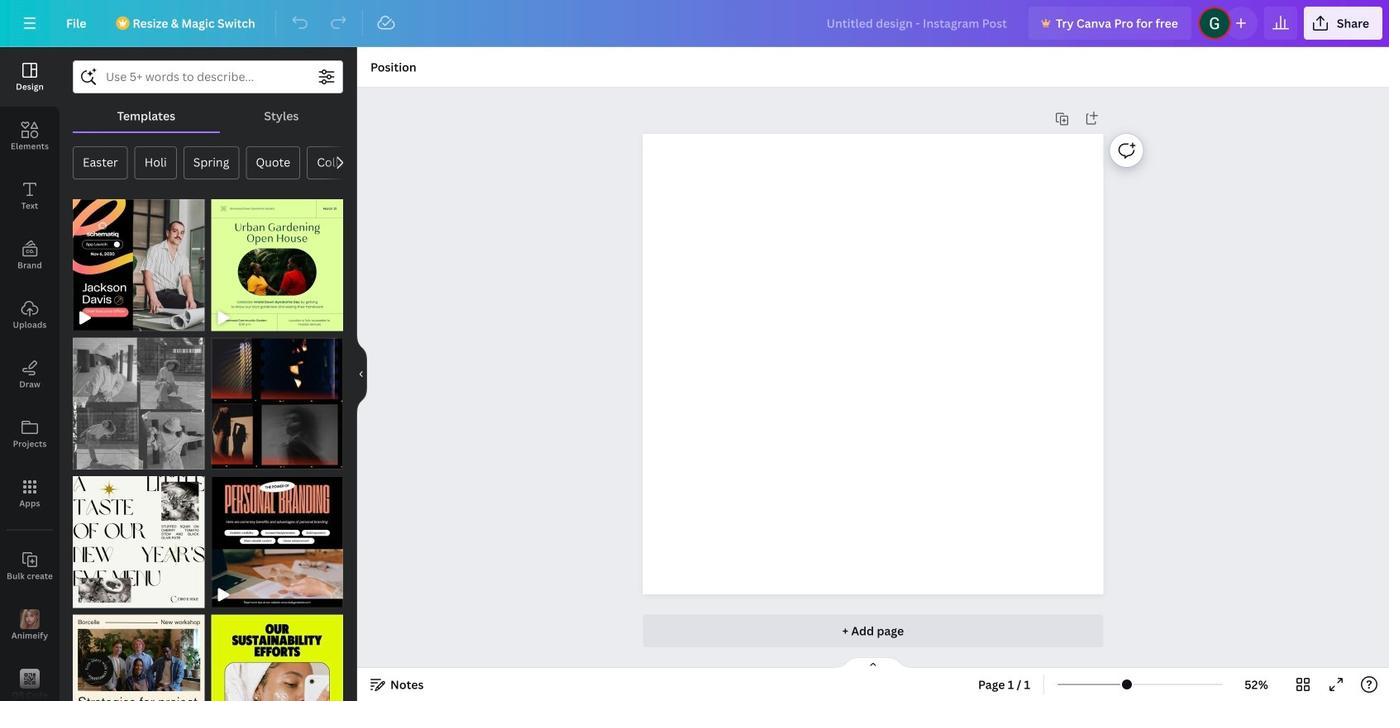 Task type: vqa. For each thing, say whether or not it's contained in the screenshot.
New Year Promo Instagram Post In Ivory Black Gold Modern Typographic Style group on the left
yes



Task type: describe. For each thing, give the bounding box(es) containing it.
black and red retro photographic film photo collage instagram post image
[[211, 338, 343, 470]]

black and red retro photographic film photo collage instagram post group
[[211, 328, 343, 470]]

Use 5+ words to describe... search field
[[106, 61, 310, 93]]

commercial event instagram post in black and white neon pink bold gradient style group
[[73, 189, 205, 331]]

side panel tab list
[[0, 47, 60, 701]]

hide image
[[356, 335, 367, 414]]

world down syndrome day instagram post in lime green dark green soft photocentric style group
[[211, 189, 343, 331]]

new year promo instagram post in ivory black gold modern typographic style group
[[73, 476, 205, 608]]

new year promo instagram post in ivory black gold modern typographic style image
[[73, 476, 205, 608]]

lime green bright purple black minimal bright transparency inclusive skincare multipage instagram post group
[[211, 605, 343, 701]]



Task type: locate. For each thing, give the bounding box(es) containing it.
Zoom button
[[1230, 672, 1284, 698]]

Design title text field
[[813, 7, 1022, 40]]

grey & white minimalist photo collage instagram post image
[[73, 338, 205, 470]]

grey & white minimalist photo collage instagram post group
[[73, 328, 205, 470]]

main menu bar
[[0, 0, 1389, 47]]

show pages image
[[834, 657, 913, 670]]

beige and black business workshop modern instagram post group
[[73, 605, 205, 701]]

orange black modern personal branding tips animated social media group
[[211, 476, 343, 608]]



